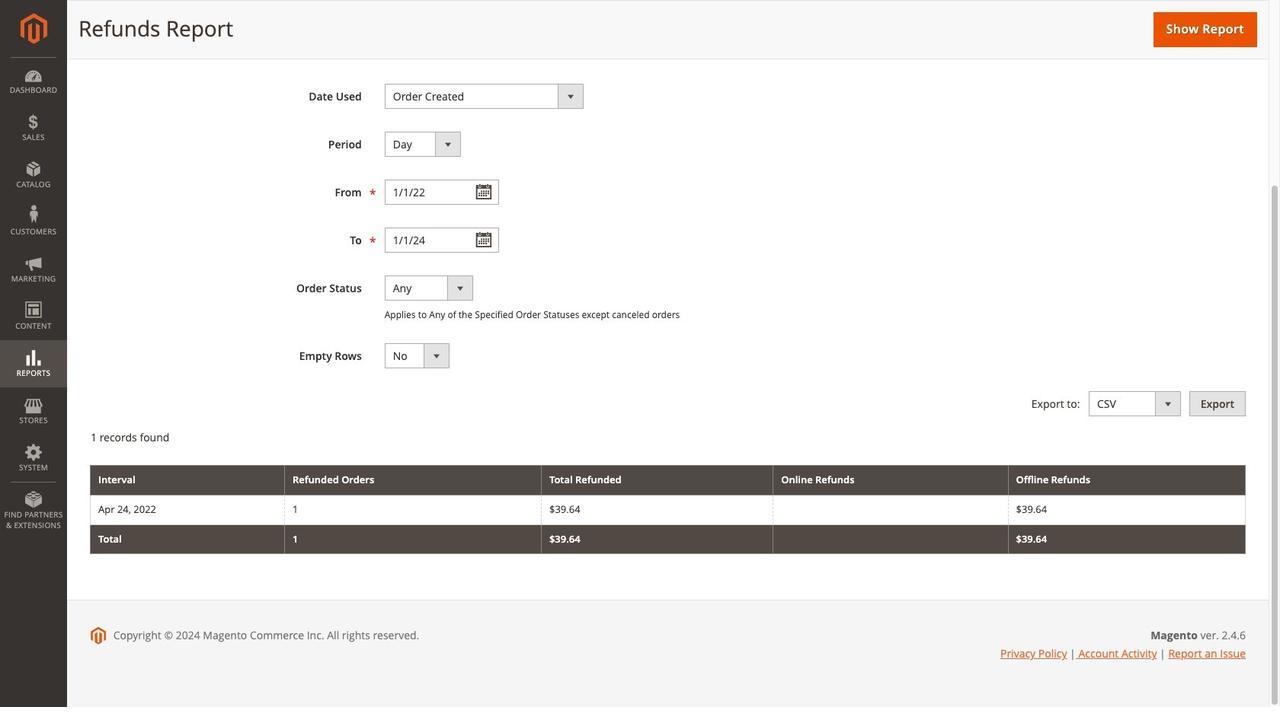 Task type: locate. For each thing, give the bounding box(es) containing it.
None text field
[[385, 180, 499, 205], [385, 228, 499, 253], [385, 180, 499, 205], [385, 228, 499, 253]]

magento admin panel image
[[20, 13, 47, 44]]

menu bar
[[0, 57, 67, 539]]



Task type: vqa. For each thing, say whether or not it's contained in the screenshot.
text box
yes



